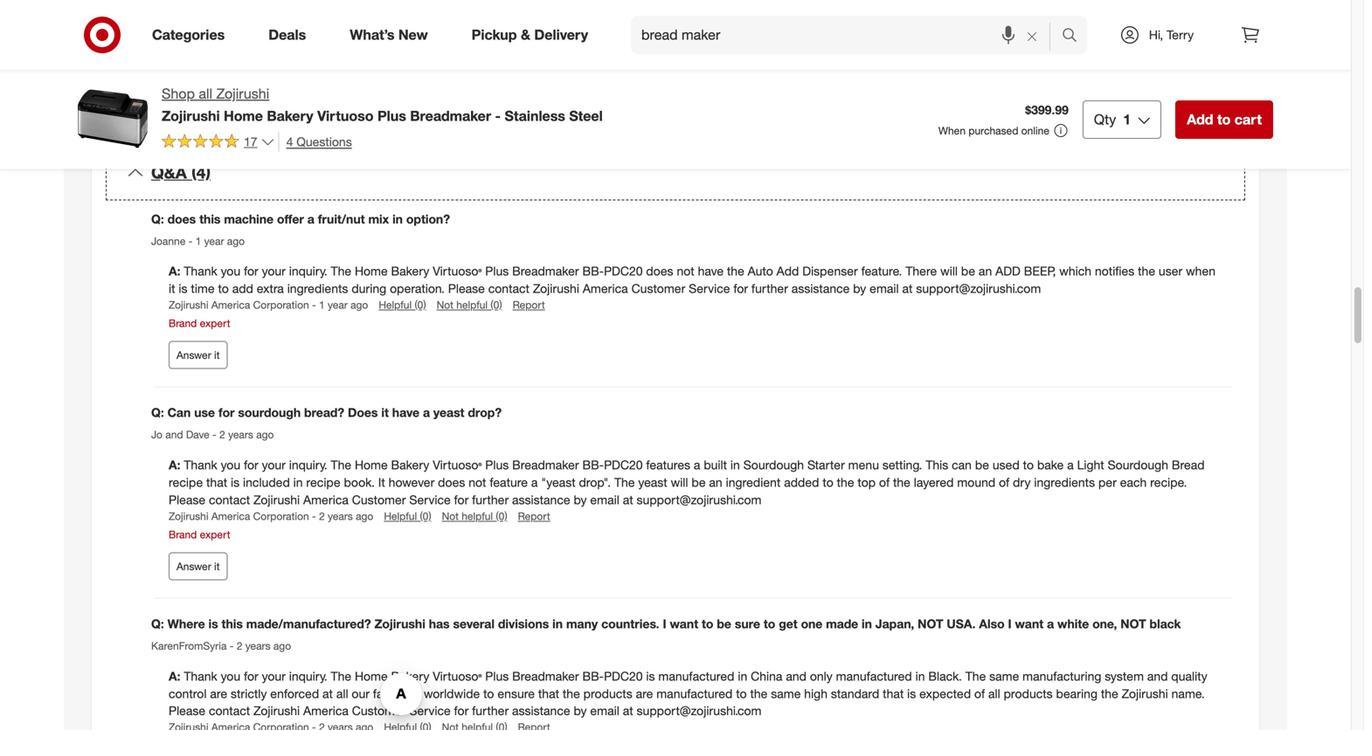 Task type: locate. For each thing, give the bounding box(es) containing it.
bakery up factories
[[391, 669, 430, 684]]

your up the extra
[[262, 263, 286, 279]]

of inside thank you for your inquiry. the home bakery virtuoso® plus breadmaker bb-pdc20 is manufactured in china and only manufactured in black. the same manufacturing system and quality control are strictly enforced at all our factories worldwide to ensure that the products are manufactured to the same high standard that is expected of all products bearing the zojirushi name. please contact zojirushi america customer service for further assistance by email at support@zojirushi.com
[[975, 686, 985, 702]]

1 vertical spatial inquiry.
[[289, 457, 327, 473]]

breadmaker inside thank you for your inquiry. the home bakery virtuoso® plus breadmaker bb-pdc20 is manufactured in china and only manufactured in black. the same manufacturing system and quality control are strictly enforced at all our factories worldwide to ensure that the products are manufactured to the same high standard that is expected of all products bearing the zojirushi name. please contact zojirushi america customer service for further assistance by email at support@zojirushi.com
[[512, 669, 579, 684]]

inquiry. down the "q: does this machine offer a fruit/nut mix in option? joanne - 1 year ago" on the left top
[[289, 263, 327, 279]]

a:
[[169, 263, 184, 279], [169, 457, 184, 473], [169, 669, 184, 684]]

made inside this item must be returned within 90 days of the date it was purchased in store, shipped, delivered by a shipt shopper, or made ready for pickup. see the return policy for complete information.
[[883, 23, 914, 38]]

to inside thank you for your inquiry. the home bakery virtuoso® plus breadmaker bb-pdc20 does not have the auto add dispenser feature. there will be an add beep, which notifies the user when it is time to add extra ingredients during operation. please contact zojirushi america customer service for further assistance by email at support@zojirushi.com
[[218, 281, 229, 296]]

2 horizontal spatial 1
[[1123, 111, 1131, 128]]

sourdough up each
[[1108, 457, 1169, 473]]

0 vertical spatial add
[[1187, 111, 1214, 128]]

is left time
[[179, 281, 188, 296]]

1 horizontal spatial i
[[1008, 617, 1012, 632]]

same down also
[[990, 669, 1019, 684]]

this up delivered
[[705, 5, 728, 20]]

complete
[[841, 40, 892, 55]]

0 horizontal spatial yeast
[[433, 405, 465, 421]]

1 brand expert from the top
[[169, 317, 230, 330]]

in right mix
[[393, 211, 403, 227]]

answer it button
[[169, 342, 228, 369], [169, 553, 228, 581]]

fruit/nut
[[318, 211, 365, 227]]

will right there
[[941, 263, 958, 279]]

not inside thank you for your inquiry. the home bakery virtuoso® plus breadmaker bb-pdc20 features a built in sourdough starter menu setting. this can be used to bake a light sourdough bread recipe that is included in recipe book. it however does not feature a "yeast drop". the yeast will be an ingredient added to the top of the layered mound of dry ingredients per each recipe. please contact zojirushi america customer service for further assistance by email at support@zojirushi.com
[[469, 475, 486, 490]]

this
[[232, 23, 252, 38], [199, 211, 221, 227], [222, 617, 243, 632]]

1 vertical spatial brand
[[169, 528, 197, 541]]

email
[[870, 281, 899, 296], [590, 492, 620, 508], [590, 704, 620, 719]]

that
[[208, 23, 229, 38], [206, 475, 227, 490], [538, 686, 559, 702], [883, 686, 904, 702]]

ago down during
[[351, 298, 368, 312]]

built
[[704, 457, 727, 473]]

expert for time
[[200, 317, 230, 330]]

2 vertical spatial this
[[926, 457, 949, 473]]

virtuoso® inside thank you for your inquiry. the home bakery virtuoso® plus breadmaker bb-pdc20 is manufactured in china and only manufactured in black. the same manufacturing system and quality control are strictly enforced at all our factories worldwide to ensure that the products are manufactured to the same high standard that is expected of all products bearing the zojirushi name. please contact zojirushi america customer service for further assistance by email at support@zojirushi.com
[[433, 669, 482, 684]]

image of zojirushi home bakery virtuoso plus breadmaker - stainless steel image
[[78, 84, 148, 154]]

2 corporation from the top
[[253, 510, 309, 523]]

a: for thank you for your inquiry. the home bakery virtuoso® plus breadmaker bb-pdc20 does not have the auto add dispenser feature. there will be an add beep, which notifies the user when it is time to add extra ingredients during operation. please contact zojirushi america customer service for further assistance by email at support@zojirushi.com
[[169, 263, 184, 279]]

year down the "q: does this machine offer a fruit/nut mix in option? joanne - 1 year ago" on the left top
[[328, 298, 348, 312]]

(4)
[[192, 163, 211, 183]]

1 vertical spatial helpful
[[384, 510, 417, 523]]

1 a: from the top
[[169, 263, 184, 279]]

1 vertical spatial brand expert
[[169, 528, 230, 541]]

2 answer it button from the top
[[169, 553, 228, 581]]

mix
[[368, 211, 389, 227]]

2 expert from the top
[[200, 528, 230, 541]]

assistance inside thank you for your inquiry. the home bakery virtuoso® plus breadmaker bb-pdc20 features a built in sourdough starter menu setting. this can be used to bake a light sourdough bread recipe that is included in recipe book. it however does not feature a "yeast drop". the yeast will be an ingredient added to the top of the layered mound of dry ingredients per each recipe. please contact zojirushi america customer service for further assistance by email at support@zojirushi.com
[[512, 492, 570, 508]]

answer for thank you for your inquiry. the home bakery virtuoso® plus breadmaker bb-pdc20 features a built in sourdough starter menu setting. this can be used to bake a light sourdough bread recipe that is included in recipe book. it however does not feature a "yeast drop". the yeast will be an ingredient added to the top of the layered mound of dry ingredients per each recipe. please contact zojirushi america customer service for further assistance by email at support@zojirushi.com
[[177, 560, 211, 574]]

1 thank from the top
[[184, 263, 217, 279]]

islands, right outlying
[[615, 40, 657, 55]]

a right offer
[[307, 211, 315, 227]]

3 a: from the top
[[169, 669, 184, 684]]

0 vertical spatial not helpful  (0)
[[437, 298, 502, 312]]

0 horizontal spatial not
[[469, 475, 486, 490]]

0 vertical spatial ingredients
[[287, 281, 348, 296]]

it
[[1001, 5, 1008, 20], [169, 281, 175, 296], [214, 349, 220, 362], [381, 405, 389, 421], [214, 560, 220, 574]]

plus for operation.
[[485, 263, 509, 279]]

customer inside thank you for your inquiry. the home bakery virtuoso® plus breadmaker bb-pdc20 features a built in sourdough starter menu setting. this can be used to bake a light sourdough bread recipe that is included in recipe book. it however does not feature a "yeast drop". the yeast will be an ingredient added to the top of the layered mound of dry ingredients per each recipe. please contact zojirushi america customer service for further assistance by email at support@zojirushi.com
[[352, 492, 406, 508]]

0 horizontal spatial sourdough
[[744, 457, 804, 473]]

extra
[[257, 281, 284, 296]]

a: for thank you for your inquiry. the home bakery virtuoso® plus breadmaker bb-pdc20 is manufactured in china and only manufactured in black. the same manufacturing system and quality control are strictly enforced at all our factories worldwide to ensure that the products are manufactured to the same high standard that is expected of all products bearing the zojirushi name. please contact zojirushi america customer service for further assistance by email at support@zojirushi.com
[[169, 669, 184, 684]]

2 answer from the top
[[177, 560, 211, 574]]

0 horizontal spatial recipe
[[169, 475, 203, 490]]

sure
[[735, 617, 760, 632]]

sourdough up ingredient
[[744, 457, 804, 473]]

corporation down included
[[253, 510, 309, 523]]

have inside q: can use for sourdough bread? does it have a yeast drop? jo and dave - 2 years ago
[[392, 405, 420, 421]]

1 q: from the top
[[151, 211, 164, 227]]

add inside button
[[1187, 111, 1214, 128]]

1 horizontal spatial will
[[941, 263, 958, 279]]

0 vertical spatial q:
[[151, 211, 164, 227]]

0 vertical spatial email
[[870, 281, 899, 296]]

0 vertical spatial answer it
[[177, 349, 220, 362]]

1 vertical spatial expert
[[200, 528, 230, 541]]

2 vertical spatial under
[[183, 93, 214, 108]]

will down "features"
[[671, 475, 688, 490]]

made down 90 on the right top of the page
[[883, 23, 914, 38]]

a: for thank you for your inquiry. the home bakery virtuoso® plus breadmaker bb-pdc20 features a built in sourdough starter menu setting. this can be used to bake a light sourdough bread recipe that is included in recipe book. it however does not feature a "yeast drop". the yeast will be an ingredient added to the top of the layered mound of dry ingredients per each recipe. please contact zojirushi america customer service for further assistance by email at support@zojirushi.com
[[169, 457, 184, 473]]

this item cannot be shipped to the following locations:
[[151, 40, 451, 55]]

2 vertical spatial inquiry.
[[289, 669, 327, 684]]

will inside thank you for your inquiry. the home bakery virtuoso® plus breadmaker bb-pdc20 does not have the auto add dispenser feature. there will be an add beep, which notifies the user when it is time to add extra ingredients during operation. please contact zojirushi america customer service for further assistance by email at support@zojirushi.com
[[941, 263, 958, 279]]

answer it button for thank you for your inquiry. the home bakery virtuoso® plus breadmaker bb-pdc20 features a built in sourdough starter menu setting. this can be used to bake a light sourdough bread recipe that is included in recipe book. it however does not feature a "yeast drop". the yeast will be an ingredient added to the top of the layered mound of dry ingredients per each recipe. please contact zojirushi america customer service for further assistance by email at support@zojirushi.com
[[169, 553, 228, 581]]

0 vertical spatial this
[[705, 5, 728, 20]]

q&a (4)
[[151, 163, 211, 183]]

not helpful  (0)
[[437, 298, 502, 312], [442, 510, 507, 523]]

inquiry. up included
[[289, 457, 327, 473]]

2 vertical spatial item
[[177, 40, 201, 55]]

please inside thank you for your inquiry. the home bakery virtuoso® plus breadmaker bb-pdc20 is manufactured in china and only manufactured in black. the same manufacturing system and quality control are strictly enforced at all our factories worldwide to ensure that the products are manufactured to the same high standard that is expected of all products bearing the zojirushi name. please contact zojirushi america customer service for further assistance by email at support@zojirushi.com
[[169, 704, 205, 719]]

1 vertical spatial ingredients
[[1034, 475, 1095, 490]]

zojirushi inside thank you for your inquiry. the home bakery virtuoso® plus breadmaker bb-pdc20 does not have the auto add dispenser feature. there will be an add beep, which notifies the user when it is time to add extra ingredients during operation. please contact zojirushi america customer service for further assistance by email at support@zojirushi.com
[[533, 281, 579, 296]]

helpful  (0) for however
[[384, 510, 431, 523]]

0 vertical spatial purchased
[[1036, 5, 1094, 20]]

1 horizontal spatial not
[[677, 263, 695, 279]]

report for zojirushi
[[513, 298, 545, 312]]

not helpful  (0) button for not
[[442, 509, 507, 524]]

1 recipe from the left
[[169, 475, 203, 490]]

2 pdc20 from the top
[[604, 457, 643, 473]]

be up shipt
[[789, 5, 803, 20]]

answer for thank you for your inquiry. the home bakery virtuoso® plus breadmaker bb-pdc20 does not have the auto add dispenser feature. there will be an add beep, which notifies the user when it is time to add extra ingredients during operation. please contact zojirushi america customer service for further assistance by email at support@zojirushi.com
[[177, 349, 211, 362]]

breadmaker for not
[[512, 457, 579, 473]]

is inside q: where is this made/manufactured? zojirushi has several divisions in many countries. i want to be sure to get one made in japan, not usa. also i want a white one, not black karenfromsyria - 2 years ago
[[208, 617, 218, 632]]

bb- inside thank you for your inquiry. the home bakery virtuoso® plus breadmaker bb-pdc20 does not have the auto add dispenser feature. there will be an add beep, which notifies the user when it is time to add extra ingredients during operation. please contact zojirushi america customer service for further assistance by email at support@zojirushi.com
[[583, 263, 604, 279]]

2 vertical spatial contact
[[209, 704, 250, 719]]

at inside thank you for your inquiry. the home bakery virtuoso® plus breadmaker bb-pdc20 does not have the auto add dispenser feature. there will be an add beep, which notifies the user when it is time to add extra ingredients during operation. please contact zojirushi america customer service for further assistance by email at support@zojirushi.com
[[903, 281, 913, 296]]

1 vertical spatial virtuoso®
[[433, 457, 482, 473]]

you for machine
[[221, 263, 240, 279]]

assistance inside thank you for your inquiry. the home bakery virtuoso® plus breadmaker bb-pdc20 does not have the auto add dispenser feature. there will be an add beep, which notifies the user when it is time to add extra ingredients during operation. please contact zojirushi america customer service for further assistance by email at support@zojirushi.com
[[792, 281, 850, 296]]

thank inside thank you for your inquiry. the home bakery virtuoso® plus breadmaker bb-pdc20 features a built in sourdough starter menu setting. this can be used to bake a light sourdough bread recipe that is included in recipe book. it however does not feature a "yeast drop". the yeast will be an ingredient added to the top of the layered mound of dry ingredients per each recipe. please contact zojirushi america customer service for further assistance by email at support@zojirushi.com
[[184, 457, 217, 473]]

1 you from the top
[[221, 263, 240, 279]]

0 horizontal spatial add
[[777, 263, 799, 279]]

your inside thank you for your inquiry. the home bakery virtuoso® plus breadmaker bb-pdc20 is manufactured in china and only manufactured in black. the same manufacturing system and quality control are strictly enforced at all our factories worldwide to ensure that the products are manufactured to the same high standard that is expected of all products bearing the zojirushi name. please contact zojirushi america customer service for further assistance by email at support@zojirushi.com
[[262, 669, 286, 684]]

pickup & delivery
[[472, 26, 588, 43]]

2 are from the left
[[636, 686, 653, 702]]

further inside thank you for your inquiry. the home bakery virtuoso® plus breadmaker bb-pdc20 is manufactured in china and only manufactured in black. the same manufacturing system and quality control are strictly enforced at all our factories worldwide to ensure that the products are manufactured to the same high standard that is expected of all products bearing the zojirushi name. please contact zojirushi america customer service for further assistance by email at support@zojirushi.com
[[472, 704, 509, 719]]

2 inquiry. from the top
[[289, 457, 327, 473]]

also up steel
[[586, 75, 608, 90]]

0 horizontal spatial item
[[177, 40, 201, 55]]

a inside this item must be returned within 90 days of the date it was purchased in store, shipped, delivered by a shipt shopper, or made ready for pickup. see the return policy for complete information.
[[776, 23, 782, 38]]

brand for thank you for your inquiry. the home bakery virtuoso® plus breadmaker bb-pdc20 features a built in sourdough starter menu setting. this can be used to bake a light sourdough bread recipe that is included in recipe book. it however does not feature a "yeast drop". the yeast will be an ingredient added to the top of the layered mound of dry ingredients per each recipe. please contact zojirushi america customer service for further assistance by email at support@zojirushi.com
[[169, 528, 197, 541]]

bb-
[[583, 263, 604, 279], [583, 457, 604, 473], [583, 669, 604, 684]]

0 vertical spatial helpful
[[379, 298, 412, 312]]

2 vertical spatial does
[[438, 475, 465, 490]]

0 vertical spatial brand
[[169, 317, 197, 330]]

white
[[1058, 617, 1089, 632]]

0 vertical spatial support@zojirushi.com
[[916, 281, 1041, 296]]

pdc20 inside thank you for your inquiry. the home bakery virtuoso® plus breadmaker bb-pdc20 is manufactured in china and only manufactured in black. the same manufacturing system and quality control are strictly enforced at all our factories worldwide to ensure that the products are manufactured to the same high standard that is expected of all products bearing the zojirushi name. please contact zojirushi america customer service for further assistance by email at support@zojirushi.com
[[604, 669, 643, 684]]

zojirushi america corporation - 1 year ago
[[169, 298, 368, 312]]

by down drop".
[[574, 492, 587, 508]]

0 vertical spatial pdc20
[[604, 263, 643, 279]]

plus inside thank you for your inquiry. the home bakery virtuoso® plus breadmaker bb-pdc20 is manufactured in china and only manufactured in black. the same manufacturing system and quality control are strictly enforced at all our factories worldwide to ensure that the products are manufactured to the same high standard that is expected of all products bearing the zojirushi name. please contact zojirushi america customer service for further assistance by email at support@zojirushi.com
[[485, 669, 509, 684]]

home for recipe
[[355, 457, 388, 473]]

(see up northern
[[249, 58, 272, 73]]

home for worldwide
[[355, 669, 388, 684]]

0 vertical spatial shipped
[[341, 23, 385, 38]]

drop".
[[579, 475, 611, 490]]

helpful for however
[[384, 510, 417, 523]]

0 horizontal spatial all
[[199, 85, 212, 102]]

further inside thank you for your inquiry. the home bakery virtuoso® plus breadmaker bb-pdc20 does not have the auto add dispenser feature. there will be an add beep, which notifies the user when it is time to add extra ingredients during operation. please contact zojirushi america customer service for further assistance by email at support@zojirushi.com
[[752, 281, 788, 296]]

4 questions link
[[278, 132, 352, 152]]

0 vertical spatial will
[[941, 263, 958, 279]]

answer it for thank you for your inquiry. the home bakery virtuoso® plus breadmaker bb-pdc20 features a built in sourdough starter menu setting. this can be used to bake a light sourdough bread recipe that is included in recipe book. it however does not feature a "yeast drop". the yeast will be an ingredient added to the top of the layered mound of dry ingredients per each recipe. please contact zojirushi america customer service for further assistance by email at support@zojirushi.com
[[177, 560, 220, 574]]

this for this item must be returned within 90 days of the date it was purchased in store, shipped, delivered by a shipt shopper, or made ready for pickup. see the return policy for complete information.
[[705, 5, 728, 20]]

menu
[[848, 457, 879, 473]]

purchased inside this item must be returned within 90 days of the date it was purchased in store, shipped, delivered by a shipt shopper, or made ready for pickup. see the return policy for complete information.
[[1036, 5, 1094, 20]]

assistance down 'ensure'
[[512, 704, 570, 719]]

that right regret
[[208, 23, 229, 38]]

made inside q: where is this made/manufactured? zojirushi has several divisions in many countries. i want to be sure to get one made in japan, not usa. also i want a white one, not black karenfromsyria - 2 years ago
[[826, 617, 858, 632]]

2 virtuoso® from the top
[[433, 457, 482, 473]]

shop all zojirushi zojirushi home bakery virtuoso plus breadmaker - stainless steel
[[162, 85, 603, 124]]

helpful  (0) down operation.
[[379, 298, 426, 312]]

contact
[[488, 281, 530, 296], [209, 492, 250, 508], [209, 704, 250, 719]]

2 i from the left
[[1008, 617, 1012, 632]]

2 bb- from the top
[[583, 457, 604, 473]]

home
[[224, 107, 263, 124], [355, 263, 388, 279], [355, 457, 388, 473], [355, 669, 388, 684]]

yeast left drop?
[[433, 405, 465, 421]]

several
[[453, 617, 495, 632]]

assistance down dispenser
[[792, 281, 850, 296]]

1 horizontal spatial (see
[[513, 58, 536, 73]]

1 horizontal spatial recipe
[[306, 475, 341, 490]]

products down countries.
[[584, 686, 633, 702]]

not
[[437, 298, 454, 312], [442, 510, 459, 523]]

0 vertical spatial helpful  (0) button
[[379, 298, 426, 313]]

does
[[168, 211, 196, 227], [646, 263, 674, 279], [438, 475, 465, 490]]

2 vertical spatial support@zojirushi.com
[[637, 704, 762, 719]]

not helpful  (0) down feature
[[442, 510, 507, 523]]

0 vertical spatial expert
[[200, 317, 230, 330]]

bakery inside thank you for your inquiry. the home bakery virtuoso® plus breadmaker bb-pdc20 does not have the auto add dispenser feature. there will be an add beep, which notifies the user when it is time to add extra ingredients during operation. please contact zojirushi america customer service for further assistance by email at support@zojirushi.com
[[391, 263, 430, 279]]

expert down time
[[200, 317, 230, 330]]

ingredients inside thank you for your inquiry. the home bakery virtuoso® plus breadmaker bb-pdc20 features a built in sourdough starter menu setting. this can be used to bake a light sourdough bread recipe that is included in recipe book. it however does not feature a "yeast drop". the yeast will be an ingredient added to the top of the layered mound of dry ingredients per each recipe. please contact zojirushi america customer service for further assistance by email at support@zojirushi.com
[[1034, 475, 1095, 490]]

1 vertical spatial shipped
[[263, 40, 307, 55]]

17
[[244, 134, 257, 149]]

1 horizontal spatial yeast
[[638, 475, 668, 490]]

are left strictly
[[210, 686, 227, 702]]

it right does
[[381, 405, 389, 421]]

to left add
[[218, 281, 229, 296]]

same down 'china'
[[771, 686, 801, 702]]

the right drop".
[[614, 475, 635, 490]]

your up enforced
[[262, 669, 286, 684]]

does
[[348, 405, 378, 421]]

hi,
[[1149, 27, 1164, 42]]

qty 1
[[1094, 111, 1131, 128]]

1 vertical spatial answer it button
[[169, 553, 228, 581]]

- inside q: where is this made/manufactured? zojirushi has several divisions in many countries. i want to be sure to get one made in japan, not usa. also i want a white one, not black karenfromsyria - 2 years ago
[[230, 640, 234, 653]]

islands, down as),
[[392, 75, 433, 90]]

1 vertical spatial q:
[[151, 405, 164, 421]]

1 horizontal spatial products
[[1004, 686, 1053, 702]]

by up the return
[[759, 23, 772, 38]]

jo
[[151, 428, 163, 442]]

1 not from the left
[[918, 617, 944, 632]]

not for operation.
[[437, 298, 454, 312]]

1 virtuoso® from the top
[[433, 263, 482, 279]]

0 vertical spatial answer it button
[[169, 342, 228, 369]]

1 want from the left
[[670, 617, 699, 632]]

q: inside q: where is this made/manufactured? zojirushi has several divisions in many countries. i want to be sure to get one made in japan, not usa. also i want a white one, not black karenfromsyria - 2 years ago
[[151, 617, 164, 632]]

online
[[1022, 124, 1050, 137]]

helpful  (0) button
[[379, 298, 426, 313], [384, 509, 431, 524]]

1 bb- from the top
[[583, 263, 604, 279]]

3 you from the top
[[221, 669, 240, 684]]

answer it button up where
[[169, 553, 228, 581]]

customer inside thank you for your inquiry. the home bakery virtuoso® plus breadmaker bb-pdc20 does not have the auto add dispenser feature. there will be an add beep, which notifies the user when it is time to add extra ingredients during operation. please contact zojirushi america customer service for further assistance by email at support@zojirushi.com
[[632, 281, 686, 296]]

1 vertical spatial corporation
[[253, 510, 309, 523]]

made right "one"
[[826, 617, 858, 632]]

in inside the "q: does this machine offer a fruit/nut mix in option? joanne - 1 year ago"
[[393, 211, 403, 227]]

helpful
[[456, 298, 488, 312], [462, 510, 493, 523]]

thank down dave
[[184, 457, 217, 473]]

must
[[759, 5, 786, 20]]

2 vertical spatial assistance
[[512, 704, 570, 719]]

thank
[[184, 263, 217, 279], [184, 457, 217, 473], [184, 669, 217, 684]]

assistance inside thank you for your inquiry. the home bakery virtuoso® plus breadmaker bb-pdc20 is manufactured in china and only manufactured in black. the same manufacturing system and quality control are strictly enforced at all our factories worldwide to ensure that the products are manufactured to the same high standard that is expected of all products bearing the zojirushi name. please contact zojirushi america customer service for further assistance by email at support@zojirushi.com
[[512, 704, 570, 719]]

sourdough
[[744, 457, 804, 473], [1108, 457, 1169, 473]]

qty
[[1094, 111, 1116, 128]]

0 horizontal spatial are
[[210, 686, 227, 702]]

new
[[398, 26, 428, 43]]

shipped up following
[[341, 23, 385, 38]]

0 vertical spatial please
[[448, 281, 485, 296]]

1 vertical spatial contact
[[209, 492, 250, 508]]

2 vertical spatial virtuoso®
[[433, 669, 482, 684]]

your inside thank you for your inquiry. the home bakery virtuoso® plus breadmaker bb-pdc20 features a built in sourdough starter menu setting. this can be used to bake a light sourdough bread recipe that is included in recipe book. it however does not feature a "yeast drop". the yeast will be an ingredient added to the top of the layered mound of dry ingredients per each recipe. please contact zojirushi america customer service for further assistance by email at support@zojirushi.com
[[262, 457, 286, 473]]

1 vertical spatial helpful  (0) button
[[384, 509, 431, 524]]

regret
[[172, 23, 204, 38]]

your up included
[[262, 457, 286, 473]]

of right top
[[879, 475, 890, 490]]

3 your from the top
[[262, 669, 286, 684]]

q: inside q: can use for sourdough bread? does it have a yeast drop? jo and dave - 2 years ago
[[151, 405, 164, 421]]

cannot up this item cannot be shipped to the following locations:
[[282, 23, 320, 38]]

thank for thank you for your inquiry. the home bakery virtuoso® plus breadmaker bb-pdc20 features a built in sourdough starter menu setting. this can be used to bake a light sourdough bread recipe that is included in recipe book. it however does not feature a "yeast drop". the yeast will be an ingredient added to the top of the layered mound of dry ingredients per each recipe. please contact zojirushi america customer service for further assistance by email at support@zojirushi.com
[[184, 457, 217, 473]]

2 answer it from the top
[[177, 560, 220, 574]]

pdc20 inside thank you for your inquiry. the home bakery virtuoso® plus breadmaker bb-pdc20 does not have the auto add dispenser feature. there will be an add beep, which notifies the user when it is time to add extra ingredients during operation. please contact zojirushi america customer service for further assistance by email at support@zojirushi.com
[[604, 263, 643, 279]]

cannot up "samoa"
[[204, 40, 242, 55]]

karenfromsyria
[[151, 640, 227, 653]]

2 vertical spatial customer
[[352, 704, 406, 719]]

also down minor
[[539, 58, 562, 73]]

not for does
[[442, 510, 459, 523]]

2 recipe from the left
[[306, 475, 341, 490]]

america inside thank you for your inquiry. the home bakery virtuoso® plus breadmaker bb-pdc20 does not have the auto add dispenser feature. there will be an add beep, which notifies the user when it is time to add extra ingredients during operation. please contact zojirushi america customer service for further assistance by email at support@zojirushi.com
[[583, 281, 628, 296]]

0 vertical spatial yeast
[[433, 405, 465, 421]]

1 answer from the top
[[177, 349, 211, 362]]

1 vertical spatial you
[[221, 457, 240, 473]]

your inside thank you for your inquiry. the home bakery virtuoso® plus breadmaker bb-pdc20 does not have the auto add dispenser feature. there will be an add beep, which notifies the user when it is time to add extra ingredients during operation. please contact zojirushi america customer service for further assistance by email at support@zojirushi.com
[[262, 263, 286, 279]]

1 pdc20 from the top
[[604, 263, 643, 279]]

1 expert from the top
[[200, 317, 230, 330]]

thank you for your inquiry. the home bakery virtuoso® plus breadmaker bb-pdc20 features a built in sourdough starter menu setting. this can be used to bake a light sourdough bread recipe that is included in recipe book. it however does not feature a "yeast drop". the yeast will be an ingredient added to the top of the layered mound of dry ingredients per each recipe. please contact zojirushi america customer service for further assistance by email at support@zojirushi.com
[[169, 457, 1205, 508]]

brand expert down zojirushi america corporation - 2 years ago
[[169, 528, 230, 541]]

1 horizontal spatial does
[[438, 475, 465, 490]]

recipe
[[169, 475, 203, 490], [306, 475, 341, 490]]

years down "book."
[[328, 510, 353, 523]]

2 brand from the top
[[169, 528, 197, 541]]

in right included
[[293, 475, 303, 490]]

not left usa.
[[918, 617, 944, 632]]

item up delivered
[[731, 5, 755, 20]]

to left cart
[[1218, 111, 1231, 128]]

corporation for add
[[253, 298, 309, 312]]

2 horizontal spatial 2
[[319, 510, 325, 523]]

0 vertical spatial made
[[883, 23, 914, 38]]

2 horizontal spatial does
[[646, 263, 674, 279]]

answer up where
[[177, 560, 211, 574]]

2 vertical spatial please
[[169, 704, 205, 719]]

1 vertical spatial report
[[518, 510, 550, 523]]

0 vertical spatial item
[[731, 5, 755, 20]]

ago inside q: can use for sourdough bread? does it have a yeast drop? jo and dave - 2 years ago
[[256, 428, 274, 442]]

be inside thank you for your inquiry. the home bakery virtuoso® plus breadmaker bb-pdc20 does not have the auto add dispenser feature. there will be an add beep, which notifies the user when it is time to add extra ingredients during operation. please contact zojirushi america customer service for further assistance by email at support@zojirushi.com
[[961, 263, 976, 279]]

3 thank from the top
[[184, 669, 217, 684]]

1 answer it from the top
[[177, 349, 220, 362]]

1 answer it button from the top
[[169, 342, 228, 369]]

are
[[210, 686, 227, 702], [636, 686, 653, 702]]

ago down "book."
[[356, 510, 374, 523]]

under down locations:
[[383, 58, 415, 73]]

is right where
[[208, 617, 218, 632]]

i right also
[[1008, 617, 1012, 632]]

in inside this item must be returned within 90 days of the date it was purchased in store, shipped, delivered by a shipt shopper, or made ready for pickup. see the return policy for complete information.
[[1098, 5, 1107, 20]]

yeast down "features"
[[638, 475, 668, 490]]

breadmaker inside thank you for your inquiry. the home bakery virtuoso® plus breadmaker bb-pdc20 does not have the auto add dispenser feature. there will be an add beep, which notifies the user when it is time to add extra ingredients during operation. please contact zojirushi america customer service for further assistance by email at support@zojirushi.com
[[512, 263, 579, 279]]

not right one,
[[1121, 617, 1147, 632]]

the inside thank you for your inquiry. the home bakery virtuoso® plus breadmaker bb-pdc20 does not have the auto add dispenser feature. there will be an add beep, which notifies the user when it is time to add extra ingredients during operation. please contact zojirushi america customer service for further assistance by email at support@zojirushi.com
[[331, 263, 351, 279]]

3 pdc20 from the top
[[604, 669, 643, 684]]

hi, terry
[[1149, 27, 1194, 42]]

item for must
[[731, 5, 755, 20]]

inquiry. inside thank you for your inquiry. the home bakery virtuoso® plus breadmaker bb-pdc20 does not have the auto add dispenser feature. there will be an add beep, which notifies the user when it is time to add extra ingredients during operation. please contact zojirushi america customer service for further assistance by email at support@zojirushi.com
[[289, 263, 327, 279]]

bakery inside thank you for your inquiry. the home bakery virtuoso® plus breadmaker bb-pdc20 is manufactured in china and only manufactured in black. the same manufacturing system and quality control are strictly enforced at all our factories worldwide to ensure that the products are manufactured to the same high standard that is expected of all products bearing the zojirushi name. please contact zojirushi america customer service for further assistance by email at support@zojirushi.com
[[391, 669, 430, 684]]

email inside thank you for your inquiry. the home bakery virtuoso® plus breadmaker bb-pdc20 is manufactured in china and only manufactured in black. the same manufacturing system and quality control are strictly enforced at all our factories worldwide to ensure that the products are manufactured to the same high standard that is expected of all products bearing the zojirushi name. please contact zojirushi america customer service for further assistance by email at support@zojirushi.com
[[590, 704, 620, 719]]

support@zojirushi.com down 'china'
[[637, 704, 762, 719]]

report
[[513, 298, 545, 312], [518, 510, 550, 523]]

not
[[918, 617, 944, 632], [1121, 617, 1147, 632]]

0 horizontal spatial will
[[671, 475, 688, 490]]

ago down made/manufactured?
[[273, 640, 291, 653]]

helpful  (0) for during
[[379, 298, 426, 312]]

0 vertical spatial contact
[[488, 281, 530, 296]]

products down manufacturing
[[1004, 686, 1053, 702]]

item up this item cannot be shipped to the following locations:
[[255, 23, 279, 38]]

this inside the "q: does this machine offer a fruit/nut mix in option? joanne - 1 year ago"
[[199, 211, 221, 227]]

further
[[752, 281, 788, 296], [472, 492, 509, 508], [472, 704, 509, 719]]

customer
[[632, 281, 686, 296], [352, 492, 406, 508], [352, 704, 406, 719]]

cannot
[[282, 23, 320, 38], [204, 40, 242, 55]]

2 a: from the top
[[169, 457, 184, 473]]

what's
[[350, 26, 395, 43]]

united
[[454, 40, 490, 55]]

3 virtuoso® from the top
[[433, 669, 482, 684]]

plus inside thank you for your inquiry. the home bakery virtuoso® plus breadmaker bb-pdc20 features a built in sourdough starter menu setting. this can be used to bake a light sourdough bread recipe that is included in recipe book. it however does not feature a "yeast drop". the yeast will be an ingredient added to the top of the layered mound of dry ingredients per each recipe. please contact zojirushi america customer service for further assistance by email at support@zojirushi.com
[[485, 457, 509, 473]]

breadmaker
[[410, 107, 491, 124], [512, 263, 579, 279], [512, 457, 579, 473], [512, 669, 579, 684]]

virtuoso® for option?
[[433, 263, 482, 279]]

an inside thank you for your inquiry. the home bakery virtuoso® plus breadmaker bb-pdc20 features a built in sourdough starter menu setting. this can be used to bake a light sourdough bread recipe that is included in recipe book. it however does not feature a "yeast drop". the yeast will be an ingredient added to the top of the layered mound of dry ingredients per each recipe. please contact zojirushi america customer service for further assistance by email at support@zojirushi.com
[[709, 475, 723, 490]]

support@zojirushi.com down the built
[[637, 492, 762, 508]]

please inside thank you for your inquiry. the home bakery virtuoso® plus breadmaker bb-pdc20 features a built in sourdough starter menu setting. this can be used to bake a light sourdough bread recipe that is included in recipe book. it however does not feature a "yeast drop". the yeast will be an ingredient added to the top of the layered mound of dry ingredients per each recipe. please contact zojirushi america customer service for further assistance by email at support@zojirushi.com
[[169, 492, 205, 508]]

by inside thank you for your inquiry. the home bakery virtuoso® plus breadmaker bb-pdc20 features a built in sourdough starter menu setting. this can be used to bake a light sourdough bread recipe that is included in recipe book. it however does not feature a "yeast drop". the yeast will be an ingredient added to the top of the layered mound of dry ingredients per each recipe. please contact zojirushi america customer service for further assistance by email at support@zojirushi.com
[[574, 492, 587, 508]]

1 right joanne
[[195, 235, 201, 248]]

0 vertical spatial assistance
[[792, 281, 850, 296]]

answer it for thank you for your inquiry. the home bakery virtuoso® plus breadmaker bb-pdc20 does not have the auto add dispenser feature. there will be an add beep, which notifies the user when it is time to add extra ingredients during operation. please contact zojirushi america customer service for further assistance by email at support@zojirushi.com
[[177, 349, 220, 362]]

auto
[[748, 263, 773, 279]]

an down the built
[[709, 475, 723, 490]]

0 vertical spatial thank
[[184, 263, 217, 279]]

0 vertical spatial bb-
[[583, 263, 604, 279]]

1 your from the top
[[262, 263, 286, 279]]

add inside thank you for your inquiry. the home bakery virtuoso® plus breadmaker bb-pdc20 does not have the auto add dispenser feature. there will be an add beep, which notifies the user when it is time to add extra ingredients during operation. please contact zojirushi america customer service for further assistance by email at support@zojirushi.com
[[777, 263, 799, 279]]

the up "book."
[[331, 457, 351, 473]]

in
[[1098, 5, 1107, 20], [393, 211, 403, 227], [731, 457, 740, 473], [293, 475, 303, 490], [553, 617, 563, 632], [862, 617, 872, 632], [738, 669, 748, 684], [916, 669, 925, 684]]

q: for q: where is this made/manufactured? zojirushi has several divisions in many countries. i want to be sure to get one made in japan, not usa. also i want a white one, not black
[[151, 617, 164, 632]]

search button
[[1054, 16, 1096, 58]]

this inside this item must be returned within 90 days of the date it was purchased in store, shipped, delivered by a shipt shopper, or made ready for pickup. see the return policy for complete information.
[[705, 5, 728, 20]]

virtuoso® for a
[[433, 457, 482, 473]]

brand
[[169, 317, 197, 330], [169, 528, 197, 541]]

item down regret
[[177, 40, 201, 55]]

2 horizontal spatial (see
[[560, 75, 583, 90]]

helpful for not
[[462, 510, 493, 523]]

in left store,
[[1098, 5, 1107, 20]]

1 vertical spatial this
[[151, 40, 174, 55]]

bb- inside thank you for your inquiry. the home bakery virtuoso® plus breadmaker bb-pdc20 is manufactured in china and only manufactured in black. the same manufacturing system and quality control are strictly enforced at all our factories worldwide to ensure that the products are manufactured to the same high standard that is expected of all products bearing the zojirushi name. please contact zojirushi america customer service for further assistance by email at support@zojirushi.com
[[583, 669, 604, 684]]

3 q: from the top
[[151, 617, 164, 632]]

entry
[[352, 58, 380, 73], [616, 58, 644, 73], [151, 93, 179, 108]]

(0)
[[415, 298, 426, 312], [491, 298, 502, 312], [420, 510, 431, 523], [496, 510, 507, 523]]

1 corporation from the top
[[253, 298, 309, 312]]

inquiry. for a
[[289, 263, 327, 279]]

of
[[939, 5, 949, 20], [879, 475, 890, 490], [999, 475, 1010, 490], [975, 686, 985, 702]]

you for for
[[221, 457, 240, 473]]

home inside thank you for your inquiry. the home bakery virtuoso® plus breadmaker bb-pdc20 is manufactured in china and only manufactured in black. the same manufacturing system and quality control are strictly enforced at all our factories worldwide to ensure that the products are manufactured to the same high standard that is expected of all products bearing the zojirushi name. please contact zojirushi america customer service for further assistance by email at support@zojirushi.com
[[355, 669, 388, 684]]

rico
[[485, 58, 510, 73]]

not helpful  (0) button down operation.
[[437, 298, 502, 313]]

2 you from the top
[[221, 457, 240, 473]]

ingredients right the extra
[[287, 281, 348, 296]]

1 horizontal spatial also
[[539, 58, 562, 73]]

it left 'was'
[[1001, 5, 1008, 20]]

2 vertical spatial 1
[[319, 298, 325, 312]]

you inside thank you for your inquiry. the home bakery virtuoso® plus breadmaker bb-pdc20 features a built in sourdough starter menu setting. this can be used to bake a light sourdough bread recipe that is included in recipe book. it however does not feature a "yeast drop". the yeast will be an ingredient added to the top of the layered mound of dry ingredients per each recipe. please contact zojirushi america customer service for further assistance by email at support@zojirushi.com
[[221, 457, 240, 473]]

however
[[389, 475, 435, 490]]

years inside q: where is this made/manufactured? zojirushi has several divisions in many countries. i want to be sure to get one made in japan, not usa. also i want a white one, not black karenfromsyria - 2 years ago
[[245, 640, 271, 653]]

What can we help you find? suggestions appear below search field
[[631, 16, 1066, 54]]

support@zojirushi.com down add
[[916, 281, 1041, 296]]

17 link
[[162, 132, 275, 153]]

america
[[583, 281, 628, 296], [211, 298, 250, 312], [303, 492, 349, 508], [211, 510, 250, 523], [303, 704, 349, 719]]

many
[[566, 617, 598, 632]]

0 horizontal spatial want
[[670, 617, 699, 632]]

1 brand from the top
[[169, 317, 197, 330]]

report button
[[513, 298, 545, 313], [518, 509, 550, 524]]

ago inside the "q: does this machine offer a fruit/nut mix in option? joanne - 1 year ago"
[[227, 235, 245, 248]]

setting.
[[883, 457, 923, 473]]

the for that
[[331, 669, 351, 684]]

2 your from the top
[[262, 457, 286, 473]]

option?
[[406, 211, 450, 227]]

as),
[[419, 58, 441, 73]]

bake
[[1037, 457, 1064, 473]]

inquiry. inside thank you for your inquiry. the home bakery virtuoso® plus breadmaker bb-pdc20 features a built in sourdough starter menu setting. this can be used to bake a light sourdough bread recipe that is included in recipe book. it however does not feature a "yeast drop". the yeast will be an ingredient added to the top of the layered mound of dry ingredients per each recipe. please contact zojirushi america customer service for further assistance by email at support@zojirushi.com
[[289, 457, 327, 473]]

2 q: from the top
[[151, 405, 164, 421]]

the right 'ensure'
[[563, 686, 580, 702]]

0 vertical spatial service
[[689, 281, 730, 296]]

the left top
[[837, 475, 854, 490]]

1 products from the left
[[584, 686, 633, 702]]

can
[[168, 405, 191, 421]]

home inside thank you for your inquiry. the home bakery virtuoso® plus breadmaker bb-pdc20 does not have the auto add dispenser feature. there will be an add beep, which notifies the user when it is time to add extra ingredients during operation. please contact zojirushi america customer service for further assistance by email at support@zojirushi.com
[[355, 263, 388, 279]]

bakery for worldwide
[[391, 669, 430, 684]]

1 vertical spatial item
[[255, 23, 279, 38]]

bb- for a
[[583, 457, 604, 473]]

2 brand expert from the top
[[169, 528, 230, 541]]

3 inquiry. from the top
[[289, 669, 327, 684]]

(see down states
[[513, 58, 536, 73]]

helpful  (0) button down operation.
[[379, 298, 426, 313]]

this for that
[[232, 23, 252, 38]]

brand expert for that
[[169, 528, 230, 541]]

thank inside thank you for your inquiry. the home bakery virtuoso® plus breadmaker bb-pdc20 is manufactured in china and only manufactured in black. the same manufacturing system and quality control are strictly enforced at all our factories worldwide to ensure that the products are manufactured to the same high standard that is expected of all products bearing the zojirushi name. please contact zojirushi america customer service for further assistance by email at support@zojirushi.com
[[184, 669, 217, 684]]

shipped down we regret that this item cannot be shipped to po boxes.
[[263, 40, 307, 55]]

2 thank from the top
[[184, 457, 217, 473]]

q: inside the "q: does this machine offer a fruit/nut mix in option? joanne - 1 year ago"
[[151, 211, 164, 227]]

that inside thank you for your inquiry. the home bakery virtuoso® plus breadmaker bb-pdc20 features a built in sourdough starter menu setting. this can be used to bake a light sourdough bread recipe that is included in recipe book. it however does not feature a "yeast drop". the yeast will be an ingredient added to the top of the layered mound of dry ingredients per each recipe. please contact zojirushi america customer service for further assistance by email at support@zojirushi.com
[[206, 475, 227, 490]]

1 vertical spatial not helpful  (0) button
[[442, 509, 507, 524]]

0 horizontal spatial not
[[918, 617, 944, 632]]

bakery
[[267, 107, 313, 124], [391, 263, 430, 279], [391, 457, 430, 473], [391, 669, 430, 684]]

1 horizontal spatial want
[[1015, 617, 1044, 632]]

1 vertical spatial not
[[469, 475, 486, 490]]

drop?
[[468, 405, 502, 421]]

1 inquiry. from the top
[[289, 263, 327, 279]]

0 horizontal spatial entry
[[151, 93, 179, 108]]

3 bb- from the top
[[583, 669, 604, 684]]

0 vertical spatial helpful  (0)
[[379, 298, 426, 312]]

to
[[389, 23, 399, 38], [311, 40, 322, 55], [1218, 111, 1231, 128], [218, 281, 229, 296], [1023, 457, 1034, 473], [823, 475, 834, 490], [702, 617, 714, 632], [764, 617, 776, 632], [483, 686, 494, 702], [736, 686, 747, 702]]

2 horizontal spatial entry
[[616, 58, 644, 73]]

answer it up use
[[177, 349, 220, 362]]

home up during
[[355, 263, 388, 279]]

an
[[979, 263, 992, 279], [709, 475, 723, 490]]

helpful  (0) down however
[[384, 510, 431, 523]]

virtuoso®
[[433, 263, 482, 279], [433, 457, 482, 473], [433, 669, 482, 684]]

2 vertical spatial service
[[409, 704, 451, 719]]

you up strictly
[[221, 669, 240, 684]]

answer up use
[[177, 349, 211, 362]]

this for is
[[222, 617, 243, 632]]

expert down zojirushi america corporation - 2 years ago
[[200, 528, 230, 541]]

1 vertical spatial purchased
[[969, 124, 1019, 137]]

helpful  (0)
[[379, 298, 426, 312], [384, 510, 431, 523]]

virtuoso® up however
[[433, 457, 482, 473]]

0 horizontal spatial i
[[663, 617, 667, 632]]



Task type: vqa. For each thing, say whether or not it's contained in the screenshot.
ferrero rocher fine hazelnut chocolates - 5.3oz/12ct image
no



Task type: describe. For each thing, give the bounding box(es) containing it.
is inside thank you for your inquiry. the home bakery virtuoso® plus breadmaker bb-pdc20 does not have the auto add dispenser feature. there will be an add beep, which notifies the user when it is time to add extra ingredients during operation. please contact zojirushi america customer service for further assistance by email at support@zojirushi.com
[[179, 281, 188, 296]]

years inside q: can use for sourdough bread? does it have a yeast drop? jo and dave - 2 years ago
[[228, 428, 253, 442]]

states
[[494, 40, 528, 55]]

that right 'ensure'
[[538, 686, 559, 702]]

one,
[[1093, 617, 1117, 632]]

not inside thank you for your inquiry. the home bakery virtuoso® plus breadmaker bb-pdc20 does not have the auto add dispenser feature. there will be an add beep, which notifies the user when it is time to add extra ingredients during operation. please contact zojirushi america customer service for further assistance by email at support@zojirushi.com
[[677, 263, 695, 279]]

bakery for add
[[391, 263, 430, 279]]

1 vertical spatial cannot
[[204, 40, 242, 55]]

plus for the
[[485, 669, 509, 684]]

dry
[[1013, 475, 1031, 490]]

high
[[804, 686, 828, 702]]

"yeast
[[541, 475, 576, 490]]

1 vertical spatial same
[[771, 686, 801, 702]]

the for during
[[331, 263, 351, 279]]

be inside q: where is this made/manufactured? zojirushi has several divisions in many countries. i want to be sure to get one made in japan, not usa. also i want a white one, not black karenfromsyria - 2 years ago
[[717, 617, 732, 632]]

standard
[[831, 686, 880, 702]]

added
[[784, 475, 819, 490]]

be down the built
[[692, 475, 706, 490]]

service inside thank you for your inquiry. the home bakery virtuoso® plus breadmaker bb-pdc20 is manufactured in china and only manufactured in black. the same manufacturing system and quality control are strictly enforced at all our factories worldwide to ensure that the products are manufactured to the same high standard that is expected of all products bearing the zojirushi name. please contact zojirushi america customer service for further assistance by email at support@zojirushi.com
[[409, 704, 451, 719]]

1 horizontal spatial shipped
[[341, 23, 385, 38]]

return
[[751, 40, 783, 55]]

service inside thank you for your inquiry. the home bakery virtuoso® plus breadmaker bb-pdc20 does not have the auto add dispenser feature. there will be an add beep, which notifies the user when it is time to add extra ingredients during operation. please contact zojirushi america customer service for further assistance by email at support@zojirushi.com
[[689, 281, 730, 296]]

will inside thank you for your inquiry. the home bakery virtuoso® plus breadmaker bb-pdc20 features a built in sourdough starter menu setting. this can be used to bake a light sourdough bread recipe that is included in recipe book. it however does not feature a "yeast drop". the yeast will be an ingredient added to the top of the layered mound of dry ingredients per each recipe. please contact zojirushi america customer service for further assistance by email at support@zojirushi.com
[[671, 475, 688, 490]]

1 vertical spatial 2
[[319, 510, 325, 523]]

add
[[996, 263, 1021, 279]]

this inside thank you for your inquiry. the home bakery virtuoso® plus breadmaker bb-pdc20 features a built in sourdough starter menu setting. this can be used to bake a light sourdough bread recipe that is included in recipe book. it however does not feature a "yeast drop". the yeast will be an ingredient added to the top of the layered mound of dry ingredients per each recipe. please contact zojirushi america customer service for further assistance by email at support@zojirushi.com
[[926, 457, 949, 473]]

america inside thank you for your inquiry. the home bakery virtuoso® plus breadmaker bb-pdc20 features a built in sourdough starter menu setting. this can be used to bake a light sourdough bread recipe that is included in recipe book. it however does not feature a "yeast drop". the yeast will be an ingredient added to the top of the layered mound of dry ingredients per each recipe. please contact zojirushi america customer service for further assistance by email at support@zojirushi.com
[[303, 492, 349, 508]]

thank you for your inquiry. the home bakery virtuoso® plus breadmaker bb-pdc20 is manufactured in china and only manufactured in black. the same manufacturing system and quality control are strictly enforced at all our factories worldwide to ensure that the products are manufactured to the same high standard that is expected of all products bearing the zojirushi name. please contact zojirushi america customer service for further assistance by email at support@zojirushi.com
[[169, 669, 1208, 719]]

china
[[751, 669, 783, 684]]

does inside thank you for your inquiry. the home bakery virtuoso® plus breadmaker bb-pdc20 features a built in sourdough starter menu setting. this can be used to bake a light sourdough bread recipe that is included in recipe book. it however does not feature a "yeast drop". the yeast will be an ingredient added to the top of the layered mound of dry ingredients per each recipe. please contact zojirushi america customer service for further assistance by email at support@zojirushi.com
[[438, 475, 465, 490]]

breadmaker inside shop all zojirushi zojirushi home bakery virtuoso plus breadmaker - stainless steel
[[410, 107, 491, 124]]

included
[[243, 475, 290, 490]]

black
[[1150, 617, 1181, 632]]

to down starter
[[823, 475, 834, 490]]

breadmaker for products
[[512, 669, 579, 684]]

inquiry. inside thank you for your inquiry. the home bakery virtuoso® plus breadmaker bb-pdc20 is manufactured in china and only manufactured in black. the same manufacturing system and quality control are strictly enforced at all our factories worldwide to ensure that the products are manufactured to the same high standard that is expected of all products bearing the zojirushi name. please contact zojirushi america customer service for further assistance by email at support@zojirushi.com
[[289, 669, 327, 684]]

that right standard
[[883, 686, 904, 702]]

bakery for recipe
[[391, 457, 430, 473]]

report button for a
[[518, 509, 550, 524]]

to left 'ensure'
[[483, 686, 494, 702]]

bb- for manufactured
[[583, 669, 604, 684]]

operation.
[[390, 281, 445, 296]]

2 horizontal spatial and
[[1148, 669, 1168, 684]]

in left 'china'
[[738, 669, 748, 684]]

system
[[1105, 669, 1144, 684]]

a inside the "q: does this machine offer a fruit/nut mix in option? joanne - 1 year ago"
[[307, 211, 315, 227]]

0 horizontal spatial also
[[275, 58, 297, 73]]

to left the get
[[764, 617, 776, 632]]

item for cannot
[[177, 40, 201, 55]]

minor
[[532, 40, 563, 55]]

1 are from the left
[[210, 686, 227, 702]]

add to cart
[[1187, 111, 1262, 128]]

support@zojirushi.com inside thank you for your inquiry. the home bakery virtuoso® plus breadmaker bb-pdc20 does not have the auto add dispenser feature. there will be an add beep, which notifies the user when it is time to add extra ingredients during operation. please contact zojirushi america customer service for further assistance by email at support@zojirushi.com
[[916, 281, 1041, 296]]

to down we regret that this item cannot be shipped to po boxes.
[[311, 40, 322, 55]]

helpful  (0) button for during
[[379, 298, 426, 313]]

delivery
[[534, 26, 588, 43]]

q: for q: can use for sourdough bread? does it have a yeast drop?
[[151, 405, 164, 421]]

can
[[952, 457, 972, 473]]

expected
[[920, 686, 971, 702]]

not helpful  (0) for please
[[437, 298, 502, 312]]

the left user
[[1138, 263, 1156, 279]]

each
[[1120, 475, 1147, 490]]

brand for thank you for your inquiry. the home bakery virtuoso® plus breadmaker bb-pdc20 does not have the auto add dispenser feature. there will be an add beep, which notifies the user when it is time to add extra ingredients during operation. please contact zojirushi america customer service for further assistance by email at support@zojirushi.com
[[169, 317, 197, 330]]

plus inside shop all zojirushi zojirushi home bakery virtuoso plus breadmaker - stainless steel
[[378, 107, 406, 124]]

to up the dry
[[1023, 457, 1034, 473]]

does inside the "q: does this machine offer a fruit/nut mix in option? joanne - 1 year ago"
[[168, 211, 196, 227]]

to left po
[[389, 23, 399, 38]]

90
[[892, 5, 906, 20]]

bread?
[[304, 405, 344, 421]]

countries.
[[601, 617, 660, 632]]

home inside shop all zojirushi zojirushi home bakery virtuoso plus breadmaker - stainless steel
[[224, 107, 263, 124]]

expert for included
[[200, 528, 230, 541]]

beep,
[[1024, 263, 1056, 279]]

it inside q: can use for sourdough bread? does it have a yeast drop? jo and dave - 2 years ago
[[381, 405, 389, 421]]

dave
[[186, 428, 210, 442]]

report for a
[[518, 510, 550, 523]]

4 questions
[[286, 134, 352, 149]]

return policy link
[[751, 40, 819, 55]]

- inside q: can use for sourdough bread? does it have a yeast drop? jo and dave - 2 years ago
[[212, 428, 217, 442]]

united states minor outlying islands, american samoa (see also separate entry under as), puerto rico (see also separate entry under pr), northern mariana islands, virgin islands, u.s., apo/fpo, guam (see also separate entry under gu)
[[151, 40, 659, 108]]

usa.
[[947, 617, 976, 632]]

pickup & delivery link
[[457, 16, 610, 54]]

po
[[403, 23, 420, 38]]

offer
[[277, 211, 304, 227]]

q&a
[[151, 163, 187, 183]]

be up this item cannot be shipped to the following locations:
[[323, 23, 337, 38]]

0 vertical spatial 1
[[1123, 111, 1131, 128]]

of inside this item must be returned within 90 days of the date it was purchased in store, shipped, delivered by a shipt shopper, or made ready for pickup. see the return policy for complete information.
[[939, 5, 949, 20]]

a inside q: can use for sourdough bread? does it have a yeast drop? jo and dave - 2 years ago
[[423, 405, 430, 421]]

the down 'china'
[[750, 686, 768, 702]]

pdc20 for features
[[604, 457, 643, 473]]

0 horizontal spatial (see
[[249, 58, 272, 73]]

factories
[[373, 686, 420, 702]]

report button for zojirushi
[[513, 298, 545, 313]]

for inside q: can use for sourdough bread? does it have a yeast drop? jo and dave - 2 years ago
[[218, 405, 235, 421]]

email inside thank you for your inquiry. the home bakery virtuoso® plus breadmaker bb-pdc20 features a built in sourdough starter menu setting. this can be used to bake a light sourdough bread recipe that is included in recipe book. it however does not feature a "yeast drop". the yeast will be an ingredient added to the top of the layered mound of dry ingredients per each recipe. please contact zojirushi america customer service for further assistance by email at support@zojirushi.com
[[590, 492, 620, 508]]

store,
[[1111, 5, 1141, 20]]

america inside thank you for your inquiry. the home bakery virtuoso® plus breadmaker bb-pdc20 is manufactured in china and only manufactured in black. the same manufacturing system and quality control are strictly enforced at all our factories worldwide to ensure that the products are manufactured to the same high standard that is expected of all products bearing the zojirushi name. please contact zojirushi america customer service for further assistance by email at support@zojirushi.com
[[303, 704, 349, 719]]

feature.
[[862, 263, 902, 279]]

be up the mound
[[975, 457, 989, 473]]

locations:
[[398, 40, 451, 55]]

1 horizontal spatial entry
[[352, 58, 380, 73]]

this for this item cannot be shipped to the following locations:
[[151, 40, 174, 55]]

0 vertical spatial under
[[383, 58, 415, 73]]

q&a (4) button
[[106, 145, 1246, 201]]

bearing
[[1056, 686, 1098, 702]]

by inside this item must be returned within 90 days of the date it was purchased in store, shipped, delivered by a shipt shopper, or made ready for pickup. see the return policy for complete information.
[[759, 23, 772, 38]]

contact inside thank you for your inquiry. the home bakery virtuoso® plus breadmaker bb-pdc20 is manufactured in china and only manufactured in black. the same manufacturing system and quality control are strictly enforced at all our factories worldwide to ensure that the products are manufactured to the same high standard that is expected of all products bearing the zojirushi name. please contact zojirushi america customer service for further assistance by email at support@zojirushi.com
[[209, 704, 250, 719]]

1 horizontal spatial cannot
[[282, 23, 320, 38]]

2 sourdough from the left
[[1108, 457, 1169, 473]]

terry
[[1167, 27, 1194, 42]]

year inside the "q: does this machine offer a fruit/nut mix in option? joanne - 1 year ago"
[[204, 235, 224, 248]]

pr),
[[186, 75, 209, 90]]

not helpful  (0) for not
[[442, 510, 507, 523]]

have inside thank you for your inquiry. the home bakery virtuoso® plus breadmaker bb-pdc20 does not have the auto add dispenser feature. there will be an add beep, which notifies the user when it is time to add extra ingredients during operation. please contact zojirushi america customer service for further assistance by email at support@zojirushi.com
[[698, 263, 724, 279]]

an inside thank you for your inquiry. the home bakery virtuoso® plus breadmaker bb-pdc20 does not have the auto add dispenser feature. there will be an add beep, which notifies the user when it is time to add extra ingredients during operation. please contact zojirushi america customer service for further assistance by email at support@zojirushi.com
[[979, 263, 992, 279]]

does inside thank you for your inquiry. the home bakery virtuoso® plus breadmaker bb-pdc20 does not have the auto add dispenser feature. there will be an add beep, which notifies the user when it is time to add extra ingredients during operation. please contact zojirushi america customer service for further assistance by email at support@zojirushi.com
[[646, 263, 674, 279]]

dispenser
[[803, 263, 858, 279]]

is down q: where is this made/manufactured? zojirushi has several divisions in many countries. i want to be sure to get one made in japan, not usa. also i want a white one, not black karenfromsyria - 2 years ago
[[646, 669, 655, 684]]

be inside this item must be returned within 90 days of the date it was purchased in store, shipped, delivered by a shipt shopper, or made ready for pickup. see the return policy for complete information.
[[789, 5, 803, 20]]

information.
[[895, 40, 960, 55]]

thank for thank you for your inquiry. the home bakery virtuoso® plus breadmaker bb-pdc20 is manufactured in china and only manufactured in black. the same manufacturing system and quality control are strictly enforced at all our factories worldwide to ensure that the products are manufactured to the same high standard that is expected of all products bearing the zojirushi name. please contact zojirushi america customer service for further assistance by email at support@zojirushi.com
[[184, 669, 217, 684]]

0 horizontal spatial purchased
[[969, 124, 1019, 137]]

the left date
[[953, 5, 970, 20]]

1 horizontal spatial all
[[336, 686, 348, 702]]

corporation for recipe
[[253, 510, 309, 523]]

categories
[[152, 26, 225, 43]]

when
[[939, 124, 966, 137]]

mariana
[[265, 75, 309, 90]]

further inside thank you for your inquiry. the home bakery virtuoso® plus breadmaker bb-pdc20 features a built in sourdough starter menu setting. this can be used to bake a light sourdough bread recipe that is included in recipe book. it however does not feature a "yeast drop". the yeast will be an ingredient added to the top of the layered mound of dry ingredients per each recipe. please contact zojirushi america customer service for further assistance by email at support@zojirushi.com
[[472, 492, 509, 508]]

plus for does
[[485, 457, 509, 473]]

sourdough
[[238, 405, 301, 421]]

q: where is this made/manufactured? zojirushi has several divisions in many countries. i want to be sure to get one made in japan, not usa. also i want a white one, not black karenfromsyria - 2 years ago
[[151, 617, 1181, 653]]

1 inside the "q: does this machine offer a fruit/nut mix in option? joanne - 1 year ago"
[[195, 235, 201, 248]]

yeast inside thank you for your inquiry. the home bakery virtuoso® plus breadmaker bb-pdc20 features a built in sourdough starter menu setting. this can be used to bake a light sourdough bread recipe that is included in recipe book. it however does not feature a "yeast drop". the yeast will be an ingredient added to the top of the layered mound of dry ingredients per each recipe. please contact zojirushi america customer service for further assistance by email at support@zojirushi.com
[[638, 475, 668, 490]]

categories link
[[137, 16, 247, 54]]

2 horizontal spatial islands,
[[615, 40, 657, 55]]

when purchased online
[[939, 124, 1050, 137]]

in left 'black.'
[[916, 669, 925, 684]]

when
[[1186, 263, 1216, 279]]

zojirushi inside q: where is this made/manufactured? zojirushi has several divisions in many countries. i want to be sure to get one made in japan, not usa. also i want a white one, not black karenfromsyria - 2 years ago
[[375, 617, 426, 632]]

inquiry. for bread?
[[289, 457, 327, 473]]

you inside thank you for your inquiry. the home bakery virtuoso® plus breadmaker bb-pdc20 is manufactured in china and only manufactured in black. the same manufacturing system and quality control are strictly enforced at all our factories worldwide to ensure that the products are manufactured to the same high standard that is expected of all products bearing the zojirushi name. please contact zojirushi america customer service for further assistance by email at support@zojirushi.com
[[221, 669, 240, 684]]

there
[[906, 263, 937, 279]]

thank you for your inquiry. the home bakery virtuoso® plus breadmaker bb-pdc20 does not have the auto add dispenser feature. there will be an add beep, which notifies the user when it is time to add extra ingredients during operation. please contact zojirushi america customer service for further assistance by email at support@zojirushi.com
[[169, 263, 1216, 296]]

support@zojirushi.com inside thank you for your inquiry. the home bakery virtuoso® plus breadmaker bb-pdc20 features a built in sourdough starter menu setting. this can be used to bake a light sourdough bread recipe that is included in recipe book. it however does not feature a "yeast drop". the yeast will be an ingredient added to the top of the layered mound of dry ingredients per each recipe. please contact zojirushi america customer service for further assistance by email at support@zojirushi.com
[[637, 492, 762, 508]]

1 horizontal spatial 1
[[319, 298, 325, 312]]

2 not from the left
[[1121, 617, 1147, 632]]

user
[[1159, 263, 1183, 279]]

what's new
[[350, 26, 428, 43]]

helpful  (0) button for however
[[384, 509, 431, 524]]

a left "yeast
[[531, 475, 538, 490]]

northern
[[213, 75, 262, 90]]

zojirushi inside thank you for your inquiry. the home bakery virtuoso® plus breadmaker bb-pdc20 features a built in sourdough starter menu setting. this can be used to bake a light sourdough bread recipe that is included in recipe book. it however does not feature a "yeast drop". the yeast will be an ingredient added to the top of the layered mound of dry ingredients per each recipe. please contact zojirushi america customer service for further assistance by email at support@zojirushi.com
[[254, 492, 300, 508]]

2 horizontal spatial all
[[989, 686, 1001, 702]]

which
[[1060, 263, 1092, 279]]

0 horizontal spatial islands,
[[313, 75, 354, 90]]

home for add
[[355, 263, 388, 279]]

be left deals
[[246, 40, 260, 55]]

1 horizontal spatial islands,
[[392, 75, 433, 90]]

american
[[151, 58, 203, 73]]

it down zojirushi america corporation - 2 years ago
[[214, 560, 220, 574]]

helpful for please
[[456, 298, 488, 312]]

at inside thank you for your inquiry. the home bakery virtuoso® plus breadmaker bb-pdc20 features a built in sourdough starter menu setting. this can be used to bake a light sourdough bread recipe that is included in recipe book. it however does not feature a "yeast drop". the yeast will be an ingredient added to the top of the layered mound of dry ingredients per each recipe. please contact zojirushi america customer service for further assistance by email at support@zojirushi.com
[[623, 492, 633, 508]]

2 want from the left
[[1015, 617, 1044, 632]]

1 vertical spatial under
[[151, 75, 183, 90]]

support@zojirushi.com inside thank you for your inquiry. the home bakery virtuoso® plus breadmaker bb-pdc20 is manufactured in china and only manufactured in black. the same manufacturing system and quality control are strictly enforced at all our factories worldwide to ensure that the products are manufactured to the same high standard that is expected of all products bearing the zojirushi name. please contact zojirushi america customer service for further assistance by email at support@zojirushi.com
[[637, 704, 762, 719]]

the down system
[[1101, 686, 1119, 702]]

- inside the "q: does this machine offer a fruit/nut mix in option? joanne - 1 year ago"
[[188, 235, 193, 248]]

pickup
[[472, 26, 517, 43]]

it up use
[[214, 349, 220, 362]]

in left japan,
[[862, 617, 872, 632]]

1 horizontal spatial and
[[786, 669, 807, 684]]

get
[[779, 617, 798, 632]]

search
[[1054, 28, 1096, 45]]

of down used
[[999, 475, 1010, 490]]

the left auto
[[727, 263, 745, 279]]

service inside thank you for your inquiry. the home bakery virtuoso® plus breadmaker bb-pdc20 features a built in sourdough starter menu setting. this can be used to bake a light sourdough bread recipe that is included in recipe book. it however does not feature a "yeast drop". the yeast will be an ingredient added to the top of the layered mound of dry ingredients per each recipe. please contact zojirushi america customer service for further assistance by email at support@zojirushi.com
[[409, 492, 451, 508]]

pickup.
[[969, 23, 1008, 38]]

please inside thank you for your inquiry. the home bakery virtuoso® plus breadmaker bb-pdc20 does not have the auto add dispenser feature. there will be an add beep, which notifies the user when it is time to add extra ingredients during operation. please contact zojirushi america customer service for further assistance by email at support@zojirushi.com
[[448, 281, 485, 296]]

by inside thank you for your inquiry. the home bakery virtuoso® plus breadmaker bb-pdc20 is manufactured in china and only manufactured in black. the same manufacturing system and quality control are strictly enforced at all our factories worldwide to ensure that the products are manufactured to the same high standard that is expected of all products bearing the zojirushi name. please contact zojirushi america customer service for further assistance by email at support@zojirushi.com
[[574, 704, 587, 719]]

2 products from the left
[[1004, 686, 1053, 702]]

the down setting.
[[893, 475, 911, 490]]

gu)
[[218, 93, 239, 108]]

pdc20 for does
[[604, 263, 643, 279]]

our
[[352, 686, 370, 702]]

deals link
[[254, 16, 328, 54]]

recipe.
[[1150, 475, 1187, 490]]

- inside shop all zojirushi zojirushi home bakery virtuoso plus breadmaker - stainless steel
[[495, 107, 501, 124]]

to inside button
[[1218, 111, 1231, 128]]

0 horizontal spatial shipped
[[263, 40, 307, 55]]

your for sourdough
[[262, 457, 286, 473]]

brand expert for it
[[169, 317, 230, 330]]

ago inside q: where is this made/manufactured? zojirushi has several divisions in many countries. i want to be sure to get one made in japan, not usa. also i want a white one, not black karenfromsyria - 2 years ago
[[273, 640, 291, 653]]

shopper,
[[817, 23, 865, 38]]

bakery inside shop all zojirushi zojirushi home bakery virtuoso plus breadmaker - stainless steel
[[267, 107, 313, 124]]

or
[[868, 23, 879, 38]]

in right the built
[[731, 457, 740, 473]]

contact inside thank you for your inquiry. the home bakery virtuoso® plus breadmaker bb-pdc20 features a built in sourdough starter menu setting. this can be used to bake a light sourdough bread recipe that is included in recipe book. it however does not feature a "yeast drop". the yeast will be an ingredient added to the top of the layered mound of dry ingredients per each recipe. please contact zojirushi america customer service for further assistance by email at support@zojirushi.com
[[209, 492, 250, 508]]

is left the expected
[[907, 686, 916, 702]]

the right 'black.'
[[966, 669, 986, 684]]

your for offer
[[262, 263, 286, 279]]

policy
[[787, 40, 819, 55]]

worldwide
[[424, 686, 480, 702]]

book.
[[344, 475, 375, 490]]

outlying
[[566, 40, 612, 55]]

time
[[191, 281, 215, 296]]

q: for q: does this machine offer a fruit/nut mix in option?
[[151, 211, 164, 227]]

the for however
[[331, 457, 351, 473]]

answer it button for thank you for your inquiry. the home bakery virtuoso® plus breadmaker bb-pdc20 does not have the auto add dispenser feature. there will be an add beep, which notifies the user when it is time to add extra ingredients during operation. please contact zojirushi america customer service for further assistance by email at support@zojirushi.com
[[169, 342, 228, 369]]

features
[[646, 457, 691, 473]]

2 horizontal spatial also
[[586, 75, 608, 90]]

is inside thank you for your inquiry. the home bakery virtuoso® plus breadmaker bb-pdc20 features a built in sourdough starter menu setting. this can be used to bake a light sourdough bread recipe that is included in recipe book. it however does not feature a "yeast drop". the yeast will be an ingredient added to the top of the layered mound of dry ingredients per each recipe. please contact zojirushi america customer service for further assistance by email at support@zojirushi.com
[[231, 475, 240, 490]]

by inside thank you for your inquiry. the home bakery virtuoso® plus breadmaker bb-pdc20 does not have the auto add dispenser feature. there will be an add beep, which notifies the user when it is time to add extra ingredients during operation. please contact zojirushi america customer service for further assistance by email at support@zojirushi.com
[[853, 281, 866, 296]]

breadmaker for please
[[512, 263, 579, 279]]

manufacturing
[[1023, 669, 1102, 684]]

we regret that this item cannot be shipped to po boxes.
[[151, 23, 460, 38]]

contact inside thank you for your inquiry. the home bakery virtuoso® plus breadmaker bb-pdc20 does not have the auto add dispenser feature. there will be an add beep, which notifies the user when it is time to add extra ingredients during operation. please contact zojirushi america customer service for further assistance by email at support@zojirushi.com
[[488, 281, 530, 296]]

and inside q: can use for sourdough bread? does it have a yeast drop? jo and dave - 2 years ago
[[165, 428, 183, 442]]

shipt
[[785, 23, 814, 38]]

pdc20 for is
[[604, 669, 643, 684]]

email inside thank you for your inquiry. the home bakery virtuoso® plus breadmaker bb-pdc20 does not have the auto add dispenser feature. there will be an add beep, which notifies the user when it is time to add extra ingredients during operation. please contact zojirushi america customer service for further assistance by email at support@zojirushi.com
[[870, 281, 899, 296]]

thank for thank you for your inquiry. the home bakery virtuoso® plus breadmaker bb-pdc20 does not have the auto add dispenser feature. there will be an add beep, which notifies the user when it is time to add extra ingredients during operation. please contact zojirushi america customer service for further assistance by email at support@zojirushi.com
[[184, 263, 217, 279]]

all inside shop all zojirushi zojirushi home bakery virtuoso plus breadmaker - stainless steel
[[199, 85, 212, 102]]

bb- for zojirushi
[[583, 263, 604, 279]]

q: can use for sourdough bread? does it have a yeast drop? jo and dave - 2 years ago
[[151, 405, 502, 442]]

it inside this item must be returned within 90 days of the date it was purchased in store, shipped, delivered by a shipt shopper, or made ready for pickup. see the return policy for complete information.
[[1001, 5, 1008, 20]]

customer inside thank you for your inquiry. the home bakery virtuoso® plus breadmaker bb-pdc20 is manufactured in china and only manufactured in black. the same manufacturing system and quality control are strictly enforced at all our factories worldwide to ensure that the products are manufactured to the same high standard that is expected of all products bearing the zojirushi name. please contact zojirushi america customer service for further assistance by email at support@zojirushi.com
[[352, 704, 406, 719]]

2 inside q: where is this made/manufactured? zojirushi has several divisions in many countries. i want to be sure to get one made in japan, not usa. also i want a white one, not black karenfromsyria - 2 years ago
[[237, 640, 242, 653]]

ingredients inside thank you for your inquiry. the home bakery virtuoso® plus breadmaker bb-pdc20 does not have the auto add dispenser feature. there will be an add beep, which notifies the user when it is time to add extra ingredients during operation. please contact zojirushi america customer service for further assistance by email at support@zojirushi.com
[[287, 281, 348, 296]]

the down delivered
[[730, 40, 748, 55]]

not helpful  (0) button for please
[[437, 298, 502, 313]]

to down sure at the bottom of page
[[736, 686, 747, 702]]

4
[[286, 134, 293, 149]]

1 i from the left
[[663, 617, 667, 632]]

1 sourdough from the left
[[744, 457, 804, 473]]

1 vertical spatial years
[[328, 510, 353, 523]]

a left the built
[[694, 457, 701, 473]]

enforced
[[270, 686, 319, 702]]

starter
[[808, 457, 845, 473]]

helpful for during
[[379, 298, 412, 312]]

to left sure at the bottom of page
[[702, 617, 714, 632]]

it inside thank you for your inquiry. the home bakery virtuoso® plus breadmaker bb-pdc20 does not have the auto add dispenser feature. there will be an add beep, which notifies the user when it is time to add extra ingredients during operation. please contact zojirushi america customer service for further assistance by email at support@zojirushi.com
[[169, 281, 175, 296]]

2 inside q: can use for sourdough bread? does it have a yeast drop? jo and dave - 2 years ago
[[219, 428, 225, 442]]

yeast inside q: can use for sourdough bread? does it have a yeast drop? jo and dave - 2 years ago
[[433, 405, 465, 421]]

1 vertical spatial year
[[328, 298, 348, 312]]

one
[[801, 617, 823, 632]]

ingredient
[[726, 475, 781, 490]]

what's new link
[[335, 16, 450, 54]]

in left many
[[553, 617, 563, 632]]

1 horizontal spatial same
[[990, 669, 1019, 684]]

a inside q: where is this made/manufactured? zojirushi has several divisions in many countries. i want to be sure to get one made in japan, not usa. also i want a white one, not black karenfromsyria - 2 years ago
[[1047, 617, 1054, 632]]

the down we regret that this item cannot be shipped to po boxes.
[[325, 40, 342, 55]]

a right the bake
[[1067, 457, 1074, 473]]



